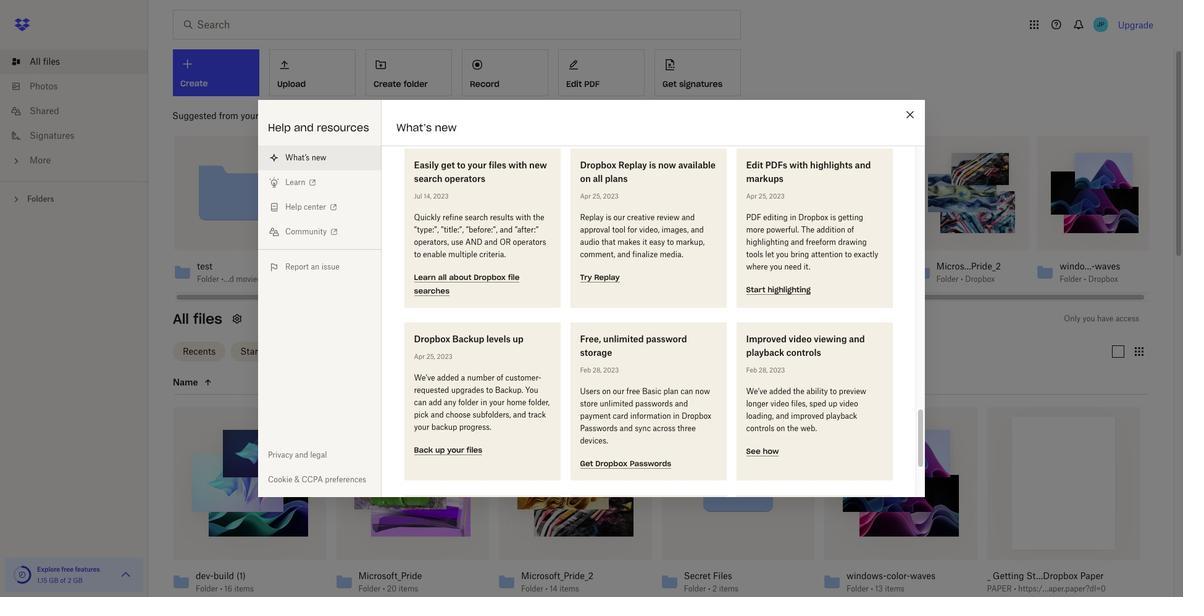 Task type: vqa. For each thing, say whether or not it's contained in the screenshot.


Task type: describe. For each thing, give the bounding box(es) containing it.
list containing all files
[[0, 42, 148, 182]]

edit for edit pdfs with highlights and markups
[[746, 160, 763, 170]]

new inside easily get to your files with new search operators
[[529, 160, 547, 170]]

new inside what's new button
[[312, 153, 326, 162]]

fun images button
[[444, 261, 509, 272]]

1 horizontal spatial what's new
[[396, 122, 457, 134]]

25, for on
[[593, 193, 601, 200]]

backup.
[[495, 386, 523, 395]]

items inside microsoft_pride folder • 20 items
[[399, 585, 418, 594]]

privacy and legal
[[268, 451, 327, 460]]

1 horizontal spatial new
[[435, 122, 457, 134]]

14
[[550, 585, 558, 594]]

folder inside secret files folder • 2 items
[[684, 585, 706, 594]]

dev- for dev-build (1) folder • 16 items
[[196, 571, 214, 581]]

plans
[[605, 174, 628, 184]]

suggested from your activity
[[172, 111, 291, 121]]

folder inside fun images folder • …t_pride_2
[[444, 275, 466, 284]]

progress.
[[459, 423, 492, 432]]

see how
[[746, 447, 779, 456]]

video,
[[639, 225, 660, 235]]

2 inside explore free features 1.15 gb of 2 gb
[[68, 577, 71, 585]]

can inside users on our free basic plan can now store unlimited passwords and payment card information in dropbox passwords and sync across three devices.
[[681, 387, 693, 396]]

video inside improved video viewing and playback controls
[[789, 334, 812, 345]]

and inside pdf editing in dropbox is getting more powerful. the addition of highlighting and freeform drawing tools let you bring attention to exactly where you need it.
[[791, 238, 804, 247]]

_
[[987, 571, 991, 581]]

controls inside we've added the ability to preview longer video files, sped up video loading, and improved playback controls on the web.
[[746, 424, 775, 434]]

&
[[294, 476, 300, 485]]

sync
[[635, 424, 651, 434]]

attention
[[811, 250, 843, 259]]

dev- for dev-build (1) folder • dropbox
[[690, 261, 708, 272]]

we've for improved video viewing and playback controls
[[746, 387, 767, 396]]

jul
[[414, 193, 422, 200]]

and up 'markup,'
[[691, 225, 704, 235]]

and down makes
[[617, 250, 631, 259]]

1 vertical spatial passwords
[[630, 459, 671, 469]]

• inside the dev-build (1) folder • 16 items
[[220, 585, 222, 594]]

passwords inside users on our free basic plan can now store unlimited passwords and payment card information in dropbox passwords and sync across three devices.
[[580, 424, 618, 434]]

refine
[[443, 213, 463, 222]]

files down "progress." on the left
[[467, 446, 482, 455]]

explore
[[37, 566, 60, 574]]

report
[[285, 262, 309, 272]]

0 horizontal spatial apr 25, 2023
[[414, 353, 453, 361]]

…oft_pride
[[349, 275, 385, 284]]

dev-build (1) button for dev-build (1) folder • 16 items
[[196, 571, 299, 582]]

an
[[311, 262, 320, 272]]

to inside pdf editing in dropbox is getting more powerful. the addition of highlighting and freeform drawing tools let you bring attention to exactly where you need it.
[[845, 250, 852, 259]]

edit for edit pdf
[[566, 79, 582, 90]]

back up your files
[[414, 446, 482, 455]]

longer
[[746, 400, 769, 409]]

added for dropbox
[[437, 374, 459, 383]]

search inside easily get to your files with new search operators
[[414, 174, 443, 184]]

ccpa
[[302, 476, 323, 485]]

items inside secret files folder • 2 items
[[719, 585, 739, 594]]

get signatures
[[663, 79, 723, 90]]

dropbox backup levels up
[[414, 334, 524, 345]]

a
[[461, 374, 465, 383]]

and down add
[[431, 411, 444, 420]]

upgrade
[[1118, 19, 1154, 30]]

now inside users on our free basic plan can now store unlimited passwords and payment card information in dropbox passwords and sync across three devices.
[[695, 387, 710, 396]]

in for free, unlimited password storage
[[673, 412, 680, 421]]

file, _ getting started with dropbox paper.paper row
[[982, 408, 1140, 598]]

of inside we've added a number of customer- requested upgrades to backup. you can add any folder in your home folder, pick and choose subfolders, and track your backup progress.
[[497, 374, 503, 383]]

microsoft_pride_2 button
[[521, 571, 625, 582]]

it.
[[804, 262, 811, 272]]

to inside we've added the ability to preview longer video files, sped up video loading, and improved playback controls on the web.
[[830, 387, 837, 396]]

items inside the dev-build (1) folder • 16 items
[[234, 585, 254, 594]]

it
[[643, 238, 647, 247]]

playback inside improved video viewing and playback controls
[[746, 348, 784, 358]]

dropbox left backup
[[414, 334, 450, 345]]

and up or
[[500, 225, 513, 235]]

name
[[173, 377, 198, 388]]

files inside easily get to your files with new search operators
[[489, 160, 506, 170]]

with inside easily get to your files with new search operators
[[509, 160, 527, 170]]

(1) for dev-build (1) folder • dropbox
[[731, 261, 740, 272]]

dropbox inside learn all about dropbox file searches
[[474, 273, 506, 282]]

any
[[444, 398, 456, 408]]

help center
[[285, 203, 326, 212]]

markups
[[746, 174, 784, 184]]

files inside list item
[[43, 56, 60, 67]]

highlighting inside "link"
[[768, 285, 811, 295]]

highlighting inside pdf editing in dropbox is getting more powerful. the addition of highlighting and freeform drawing tools let you bring attention to exactly where you need it.
[[746, 238, 789, 247]]

to inside replay is our creative review and approval tool for video, images, and audio that makes it easy to markup, comment, and finalize media.
[[667, 238, 674, 247]]

learn all about dropbox file searches link
[[414, 272, 520, 296]]

waves inside windows-color-waves folder • 13 items
[[910, 571, 936, 581]]

help and resources
[[268, 122, 369, 134]]

now inside the dropbox replay is now available on all plans
[[658, 160, 676, 170]]

on inside the dropbox replay is now available on all plans
[[580, 174, 591, 184]]

audio
[[580, 238, 600, 247]]

1 horizontal spatial all
[[173, 311, 189, 328]]

microsoft_pride button
[[358, 571, 462, 582]]

0 vertical spatial you
[[776, 250, 789, 259]]

edit pdf
[[566, 79, 600, 90]]

record
[[470, 79, 500, 90]]

2 vertical spatial the
[[787, 424, 799, 434]]

suggested
[[172, 111, 217, 121]]

help for help and resources
[[268, 122, 291, 134]]

files inside movie posters folder • …ret files
[[613, 275, 629, 284]]

three
[[678, 424, 696, 434]]

bring
[[791, 250, 809, 259]]

and inside we've added the ability to preview longer video files, sped up video loading, and improved playback controls on the web.
[[776, 412, 789, 421]]

and down home
[[513, 411, 526, 420]]

your right from
[[241, 111, 259, 121]]

files up recents
[[193, 311, 222, 328]]

• inside '_ getting st…dropbox paper paper • https:/…aper.paper?dl=0'
[[1014, 585, 1016, 594]]

test
[[320, 261, 337, 272]]

operators,
[[414, 238, 449, 247]]

folder, microsoft_pride row
[[331, 408, 489, 598]]

paper
[[987, 585, 1012, 594]]

recents button
[[173, 342, 226, 362]]

of inside pdf editing in dropbox is getting more powerful. the addition of highlighting and freeform drawing tools let you bring attention to exactly where you need it.
[[847, 225, 854, 235]]

have
[[1097, 314, 1114, 324]]

•…d
[[221, 275, 234, 284]]

and
[[465, 238, 483, 247]]

1 vertical spatial all files
[[173, 311, 222, 328]]

and left legal
[[295, 451, 308, 460]]

2023 for video
[[770, 367, 785, 374]]

1 vertical spatial the
[[793, 387, 805, 396]]

of inside explore free features 1.15 gb of 2 gb
[[60, 577, 66, 585]]

features
[[75, 566, 100, 574]]

markup,
[[676, 238, 705, 247]]

help center link
[[258, 195, 381, 220]]

waves inside windo…-waves folder • dropbox
[[1095, 261, 1120, 272]]

what's inside button
[[285, 153, 310, 162]]

on inside users on our free basic plan can now store unlimited passwords and payment card information in dropbox passwords and sync across three devices.
[[602, 387, 611, 396]]

passwords
[[635, 400, 673, 409]]

more image
[[10, 155, 22, 167]]

0 vertical spatial what's
[[396, 122, 432, 134]]

get dropbox passwords
[[580, 459, 671, 469]]

learn for learn all about dropbox file searches
[[414, 273, 436, 282]]

add
[[429, 398, 442, 408]]

microsoft_pride_2
[[521, 571, 594, 581]]

try replay
[[580, 273, 620, 282]]

feb 28, 2023 for improved video viewing and playback controls
[[746, 367, 785, 374]]

unlimited inside free, unlimited password storage
[[603, 334, 644, 345]]

from
[[219, 111, 238, 121]]

get for get signatures
[[663, 79, 677, 90]]

folder inside micros…pride_2 folder • dropbox
[[937, 275, 959, 284]]

0 horizontal spatial apr
[[414, 353, 425, 361]]

folder inside movie posters folder • …ret files
[[567, 275, 589, 284]]

build for dev-build (1) folder • 16 items
[[214, 571, 234, 581]]

media.
[[660, 250, 683, 259]]

operators inside easily get to your files with new search operators
[[445, 174, 485, 184]]

all files link
[[10, 49, 148, 74]]

folder inside dev-build (1) folder • dropbox
[[690, 275, 712, 284]]

• inside micros…pride_2 folder • dropbox
[[961, 275, 963, 284]]

review
[[657, 213, 680, 222]]

test folder • …oft_pride
[[320, 261, 385, 284]]

your down pick
[[414, 423, 430, 432]]

to inside quickly refine search results with the "type:", "title:", "before:",  and "after:" operators, use and and or operators to enable multiple criteria.
[[414, 250, 421, 259]]

…t_pride_2
[[472, 275, 509, 284]]

folder inside windows-color-waves folder • 13 items
[[847, 585, 869, 594]]

• inside dev-build (1) folder • dropbox
[[714, 275, 717, 284]]

dropbox inside windo…-waves folder • dropbox
[[1088, 275, 1118, 284]]

storage
[[580, 348, 612, 358]]

devices.
[[580, 437, 608, 446]]

and inside edit pdfs with highlights and markups
[[855, 160, 871, 170]]

back
[[414, 446, 433, 455]]

and up 'images,'
[[682, 213, 695, 222]]

the
[[801, 225, 815, 235]]

0 horizontal spatial up
[[435, 446, 445, 455]]

video down preview
[[840, 400, 858, 409]]

we've added the ability to preview longer video files, sped up video loading, and improved playback controls on the web.
[[746, 387, 866, 434]]

https:/…aper.paper?dl=0
[[1018, 585, 1106, 594]]

record button
[[462, 49, 548, 96]]

micros…pride_2 button
[[937, 261, 1002, 272]]

windo…-
[[1060, 261, 1095, 272]]

folder,
[[528, 398, 550, 408]]

folder inside "test folder • …oft_pride"
[[320, 275, 342, 284]]

0 horizontal spatial 25,
[[426, 353, 435, 361]]

all inside learn all about dropbox file searches
[[438, 273, 447, 282]]

dropbox inside pdf editing in dropbox is getting more powerful. the addition of highlighting and freeform drawing tools let you bring attention to exactly where you need it.
[[799, 213, 828, 222]]

folder inside button
[[404, 79, 428, 90]]

"after:"
[[515, 225, 539, 235]]

• inside fun images folder • …t_pride_2
[[468, 275, 470, 284]]

to inside we've added a number of customer- requested upgrades to backup. you can add any folder in your home folder, pick and choose subfolders, and track your backup progress.
[[486, 386, 493, 395]]

dropbox inside micros…pride_2 folder • dropbox
[[965, 275, 995, 284]]

controls inside improved video viewing and playback controls
[[786, 348, 821, 358]]

folder inside windo…-waves folder • dropbox
[[1060, 275, 1082, 284]]

is inside pdf editing in dropbox is getting more powerful. the addition of highlighting and freeform drawing tools let you bring attention to exactly where you need it.
[[830, 213, 836, 222]]

replay for dropbox
[[618, 160, 647, 170]]

get signatures button
[[655, 49, 741, 96]]

how
[[763, 447, 779, 456]]

microsoft_pride for microsoft_pride folder • 20 items
[[358, 571, 422, 581]]

13
[[875, 585, 883, 594]]

signatures
[[679, 79, 723, 90]]

• inside secret files folder • 2 items
[[708, 585, 711, 594]]

and down plan
[[675, 400, 688, 409]]

folder inside the dev-build (1) folder • 16 items
[[196, 585, 218, 594]]

files,
[[791, 400, 807, 409]]

what's new inside what's new button
[[285, 153, 326, 162]]

improved video viewing and playback controls
[[746, 334, 865, 358]]

• inside "test folder • …oft_pride"
[[344, 275, 347, 284]]

windo…-waves folder • dropbox
[[1060, 261, 1120, 284]]

your down backup
[[447, 446, 464, 455]]

and up what's new button
[[294, 122, 314, 134]]

and down card
[[620, 424, 633, 434]]

"type:",
[[414, 225, 439, 235]]

micros…pride_2 folder • dropbox
[[937, 261, 1001, 284]]

quota usage element
[[12, 566, 32, 585]]

2 vertical spatial you
[[1083, 314, 1095, 324]]

fun
[[444, 261, 459, 272]]

replay inside replay is our creative review and approval tool for video, images, and audio that makes it easy to markup, comment, and finalize media.
[[580, 213, 604, 222]]

files inside secret files folder • 2 items
[[713, 571, 732, 581]]

feb for improved video viewing and playback controls
[[746, 367, 757, 374]]

edit pdfs with highlights and markups
[[746, 160, 871, 184]]

search inside quickly refine search results with the "type:", "title:", "before:",  and "after:" operators, use and and or operators to enable multiple criteria.
[[465, 213, 488, 222]]



Task type: locate. For each thing, give the bounding box(es) containing it.
easy
[[649, 238, 665, 247]]

items down microsoft_pride_2 button
[[560, 585, 579, 594]]

center
[[304, 203, 326, 212]]

0 vertical spatial what's new
[[396, 122, 457, 134]]

with inside edit pdfs with highlights and markups
[[790, 160, 808, 170]]

1 items from the left
[[234, 585, 254, 594]]

get
[[663, 79, 677, 90], [580, 459, 593, 469]]

folder inside microsoft_pride_2 folder • 14 items
[[521, 585, 543, 594]]

0 horizontal spatial search
[[414, 174, 443, 184]]

build
[[708, 261, 728, 272], [214, 571, 234, 581]]

folder inside test folder •…d movies
[[197, 275, 219, 284]]

windows-
[[847, 571, 887, 581]]

we've up requested
[[414, 374, 435, 383]]

pdf
[[584, 79, 600, 90], [746, 213, 761, 222]]

all files list item
[[0, 49, 148, 74]]

apr down the markups
[[746, 193, 757, 200]]

microsoft_pride down "attention"
[[813, 261, 877, 272]]

controls down "viewing" on the bottom of the page
[[786, 348, 821, 358]]

1 horizontal spatial operators
[[513, 238, 546, 247]]

apr for on
[[580, 193, 591, 200]]

cookie
[[268, 476, 292, 485]]

28,
[[593, 367, 602, 374], [759, 367, 768, 374]]

0 vertical spatial dev-build (1) button
[[690, 261, 756, 272]]

2 items from the left
[[399, 585, 418, 594]]

microsoft_pride for microsoft_pride
[[813, 261, 877, 272]]

our up tool
[[614, 213, 625, 222]]

files right get
[[489, 160, 506, 170]]

2 28, from the left
[[759, 367, 768, 374]]

can
[[681, 387, 693, 396], [414, 398, 427, 408]]

you
[[776, 250, 789, 259], [770, 262, 782, 272], [1083, 314, 1095, 324]]

2 down 'secret files' button
[[713, 585, 717, 594]]

playback inside we've added the ability to preview longer video files, sped up video loading, and improved playback controls on the web.
[[826, 412, 857, 421]]

get for get dropbox passwords
[[580, 459, 593, 469]]

1 horizontal spatial apr 25, 2023
[[580, 193, 619, 200]]

1 vertical spatial edit
[[746, 160, 763, 170]]

1 horizontal spatial files
[[713, 571, 732, 581]]

up right levels
[[513, 334, 524, 345]]

build inside the dev-build (1) folder • 16 items
[[214, 571, 234, 581]]

1 horizontal spatial what's
[[396, 122, 432, 134]]

build inside dev-build (1) folder • dropbox
[[708, 261, 728, 272]]

your up subfolders,
[[489, 398, 505, 408]]

you left have
[[1083, 314, 1095, 324]]

free inside users on our free basic plan can now store unlimited passwords and payment card information in dropbox passwords and sync across three devices.
[[627, 387, 640, 396]]

folder •…d movies button
[[197, 275, 262, 285]]

1 vertical spatial waves
[[910, 571, 936, 581]]

on left the plans
[[580, 174, 591, 184]]

plan
[[663, 387, 679, 396]]

3 folder • dropbox button from the left
[[1060, 275, 1125, 285]]

28, for free, unlimited password storage
[[593, 367, 602, 374]]

on right users
[[602, 387, 611, 396]]

all up photos on the top left of the page
[[30, 56, 41, 67]]

dropbox down micros…pride_2 button
[[965, 275, 995, 284]]

controls down loading,
[[746, 424, 775, 434]]

2023 for pdfs
[[769, 193, 785, 200]]

0 horizontal spatial on
[[580, 174, 591, 184]]

0 horizontal spatial of
[[60, 577, 66, 585]]

get left signatures
[[663, 79, 677, 90]]

preferences
[[325, 476, 366, 485]]

is inside replay is our creative review and approval tool for video, images, and audio that makes it easy to markup, comment, and finalize media.
[[606, 213, 612, 222]]

0 vertical spatial the
[[533, 213, 544, 222]]

0 horizontal spatial what's
[[285, 153, 310, 162]]

1 horizontal spatial is
[[649, 160, 656, 170]]

0 horizontal spatial edit
[[566, 79, 582, 90]]

to inside easily get to your files with new search operators
[[457, 160, 466, 170]]

0 vertical spatial in
[[790, 213, 797, 222]]

folder down the issue at the top of page
[[320, 275, 342, 284]]

0 vertical spatial can
[[681, 387, 693, 396]]

1 horizontal spatial playback
[[826, 412, 857, 421]]

0 vertical spatial get
[[663, 79, 677, 90]]

on up how
[[777, 424, 785, 434]]

see
[[746, 447, 761, 456]]

apr 25, 2023 for on
[[580, 193, 619, 200]]

we've inside we've added a number of customer- requested upgrades to backup. you can add any folder in your home folder, pick and choose subfolders, and track your backup progress.
[[414, 374, 435, 383]]

folder • dropbox button for waves
[[1060, 275, 1125, 285]]

1 horizontal spatial on
[[602, 387, 611, 396]]

2 vertical spatial of
[[60, 577, 66, 585]]

2 inside secret files folder • 2 items
[[713, 585, 717, 594]]

1 horizontal spatial folder • dropbox button
[[937, 275, 1002, 285]]

the inside quickly refine search results with the "type:", "title:", "before:",  and "after:" operators, use and and or operators to enable multiple criteria.
[[533, 213, 544, 222]]

improved
[[746, 334, 787, 345]]

1 vertical spatial controls
[[746, 424, 775, 434]]

dropbox up the
[[799, 213, 828, 222]]

unlimited up card
[[600, 400, 633, 409]]

free inside explore free features 1.15 gb of 2 gb
[[62, 566, 73, 574]]

jul 14, 2023
[[414, 193, 449, 200]]

and
[[294, 122, 314, 134], [855, 160, 871, 170], [682, 213, 695, 222], [500, 225, 513, 235], [691, 225, 704, 235], [485, 238, 498, 247], [791, 238, 804, 247], [617, 250, 631, 259], [849, 334, 865, 345], [675, 400, 688, 409], [431, 411, 444, 420], [513, 411, 526, 420], [776, 412, 789, 421], [620, 424, 633, 434], [295, 451, 308, 460]]

freeform
[[806, 238, 836, 247]]

files
[[43, 56, 60, 67], [489, 160, 506, 170], [193, 311, 222, 328], [467, 446, 482, 455]]

0 vertical spatial files
[[613, 275, 629, 284]]

edit inside edit pdfs with highlights and markups
[[746, 160, 763, 170]]

feb down storage
[[580, 367, 591, 374]]

0 horizontal spatial 2
[[68, 577, 71, 585]]

explore free features 1.15 gb of 2 gb
[[37, 566, 100, 585]]

edit inside button
[[566, 79, 582, 90]]

0 horizontal spatial dev-
[[196, 571, 214, 581]]

folder down windo…-
[[1060, 275, 1082, 284]]

drawing
[[838, 238, 867, 247]]

1 horizontal spatial 2
[[713, 585, 717, 594]]

editing
[[763, 213, 788, 222]]

can inside we've added a number of customer- requested upgrades to backup. you can add any folder in your home folder, pick and choose subfolders, and track your backup progress.
[[414, 398, 427, 408]]

replay inside try replay 'link'
[[594, 273, 620, 282]]

added for improved
[[769, 387, 791, 396]]

1 vertical spatial folder
[[458, 398, 479, 408]]

2 horizontal spatial 25,
[[759, 193, 768, 200]]

25, for markups
[[759, 193, 768, 200]]

images
[[462, 261, 492, 272]]

feb
[[580, 367, 591, 374], [746, 367, 757, 374]]

(1) inside dev-build (1) folder • dropbox
[[731, 261, 740, 272]]

and inside improved video viewing and playback controls
[[849, 334, 865, 345]]

1 vertical spatial added
[[769, 387, 791, 396]]

1 horizontal spatial gb
[[73, 577, 83, 585]]

folder left 20
[[358, 585, 381, 594]]

easily get to your files with new search operators
[[414, 160, 547, 184]]

shared link
[[10, 99, 148, 124]]

(1) inside the dev-build (1) folder • 16 items
[[236, 571, 246, 581]]

see how link
[[746, 446, 779, 457]]

on
[[580, 174, 591, 184], [602, 387, 611, 396], [777, 424, 785, 434]]

learn for learn
[[285, 178, 305, 187]]

2023 for backup
[[437, 353, 453, 361]]

passwords down sync
[[630, 459, 671, 469]]

folder inside we've added a number of customer- requested upgrades to backup. you can add any folder in your home folder, pick and choose subfolders, and track your backup progress.
[[458, 398, 479, 408]]

all down the fun
[[438, 273, 447, 282]]

we've for dropbox backup levels up
[[414, 374, 435, 383]]

build for dev-build (1) folder • dropbox
[[708, 261, 728, 272]]

2023 down storage
[[603, 367, 619, 374]]

1 gb from the left
[[49, 577, 58, 585]]

backup
[[432, 423, 457, 432]]

0 horizontal spatial folder • dropbox button
[[690, 275, 756, 285]]

dev- inside the dev-build (1) folder • 16 items
[[196, 571, 214, 581]]

on inside we've added the ability to preview longer video files, sped up video loading, and improved playback controls on the web.
[[777, 424, 785, 434]]

(1) for dev-build (1) folder • 16 items
[[236, 571, 246, 581]]

_ getting st…dropbox paper paper • https:/…aper.paper?dl=0
[[987, 571, 1106, 594]]

loading,
[[746, 412, 774, 421]]

4 items from the left
[[719, 585, 739, 594]]

1 feb from the left
[[580, 367, 591, 374]]

passwords down payment at the bottom
[[580, 424, 618, 434]]

gb
[[49, 577, 58, 585], [73, 577, 83, 585]]

can up pick
[[414, 398, 427, 408]]

folder • dropbox button for folder
[[937, 275, 1002, 285]]

help down activity
[[268, 122, 291, 134]]

dropbox inside dev-build (1) folder • dropbox
[[719, 275, 748, 284]]

our for unlimited
[[613, 387, 625, 396]]

1 horizontal spatial waves
[[1095, 261, 1120, 272]]

• inside windows-color-waves folder • 13 items
[[871, 585, 873, 594]]

free
[[627, 387, 640, 396], [62, 566, 73, 574]]

comment,
[[580, 250, 615, 259]]

1 horizontal spatial passwords
[[630, 459, 671, 469]]

1 horizontal spatial of
[[497, 374, 503, 383]]

0 vertical spatial our
[[614, 213, 625, 222]]

1 vertical spatial (1)
[[236, 571, 246, 581]]

1 horizontal spatial all
[[593, 174, 603, 184]]

1 folder • dropbox button from the left
[[690, 275, 756, 285]]

free right explore
[[62, 566, 73, 574]]

highlighting down need
[[768, 285, 811, 295]]

2 horizontal spatial in
[[790, 213, 797, 222]]

2 horizontal spatial apr
[[746, 193, 757, 200]]

help and resources dialog
[[258, 100, 925, 598]]

payment
[[580, 412, 611, 421]]

• inside movie posters folder • …ret files
[[591, 275, 593, 284]]

0 vertical spatial free
[[627, 387, 640, 396]]

0 vertical spatial on
[[580, 174, 591, 184]]

feb 28, 2023
[[580, 367, 619, 374], [746, 367, 785, 374]]

1 vertical spatial on
[[602, 387, 611, 396]]

now left available
[[658, 160, 676, 170]]

we've up the longer
[[746, 387, 767, 396]]

track
[[528, 411, 546, 420]]

0 vertical spatial all
[[30, 56, 41, 67]]

learn inside learn all about dropbox file searches
[[414, 273, 436, 282]]

try
[[580, 273, 592, 282]]

2023 for unlimited
[[603, 367, 619, 374]]

we've added a number of customer- requested upgrades to backup. you can add any folder in your home folder, pick and choose subfolders, and track your backup progress.
[[414, 374, 550, 432]]

0 horizontal spatial all
[[438, 273, 447, 282]]

2023 for get
[[433, 193, 449, 200]]

movie posters folder • …ret files
[[567, 261, 629, 284]]

1 vertical spatial you
[[770, 262, 782, 272]]

1 vertical spatial operators
[[513, 238, 546, 247]]

help for help center
[[285, 203, 302, 212]]

in up powerful.
[[790, 213, 797, 222]]

community
[[285, 227, 327, 237]]

color-
[[887, 571, 910, 581]]

files
[[613, 275, 629, 284], [713, 571, 732, 581]]

to
[[457, 160, 466, 170], [667, 238, 674, 247], [414, 250, 421, 259], [845, 250, 852, 259], [486, 386, 493, 395], [830, 387, 837, 396]]

added left a
[[437, 374, 459, 383]]

dev- inside dev-build (1) folder • dropbox
[[690, 261, 708, 272]]

pdf inside pdf editing in dropbox is getting more powerful. the addition of highlighting and freeform drawing tools let you bring attention to exactly where you need it.
[[746, 213, 761, 222]]

apr up requested
[[414, 353, 425, 361]]

creative
[[627, 213, 655, 222]]

1 vertical spatial up
[[828, 400, 838, 409]]

addition
[[817, 225, 845, 235]]

all files up recents
[[173, 311, 222, 328]]

secret
[[684, 571, 711, 581]]

0 vertical spatial controls
[[786, 348, 821, 358]]

use
[[451, 238, 463, 247]]

all up recents
[[173, 311, 189, 328]]

improved
[[791, 412, 824, 421]]

1 vertical spatial microsoft_pride
[[358, 571, 422, 581]]

0 vertical spatial dev-
[[690, 261, 708, 272]]

issue
[[322, 262, 340, 272]]

0 horizontal spatial in
[[481, 398, 487, 408]]

0 horizontal spatial get
[[580, 459, 593, 469]]

0 vertical spatial build
[[708, 261, 728, 272]]

operators down get
[[445, 174, 485, 184]]

folder right create
[[404, 79, 428, 90]]

2 folder • dropbox button from the left
[[937, 275, 1002, 285]]

2 horizontal spatial new
[[529, 160, 547, 170]]

report an issue link
[[258, 255, 381, 280]]

apr 25, 2023 down the plans
[[580, 193, 619, 200]]

windows-color-waves folder • 13 items
[[847, 571, 936, 594]]

all files inside list item
[[30, 56, 60, 67]]

0 vertical spatial replay
[[618, 160, 647, 170]]

feb up the longer
[[746, 367, 757, 374]]

apr up approval
[[580, 193, 591, 200]]

25, down the markups
[[759, 193, 768, 200]]

files down posters in the top of the page
[[613, 275, 629, 284]]

only you have access
[[1064, 314, 1139, 324]]

with right pdfs
[[790, 160, 808, 170]]

items inside windows-color-waves folder • 13 items
[[885, 585, 905, 594]]

in for dropbox backup levels up
[[481, 398, 487, 408]]

unlimited inside users on our free basic plan can now store unlimited passwords and payment card information in dropbox passwords and sync across three devices.
[[600, 400, 633, 409]]

folder, secret files row
[[657, 408, 815, 598]]

0 vertical spatial we've
[[414, 374, 435, 383]]

get inside get dropbox passwords link
[[580, 459, 593, 469]]

dev-build (1) button down tools
[[690, 261, 756, 272]]

0 vertical spatial up
[[513, 334, 524, 345]]

list
[[0, 42, 148, 182]]

playback down sped
[[826, 412, 857, 421]]

2023 down the plans
[[603, 193, 619, 200]]

2 vertical spatial replay
[[594, 273, 620, 282]]

gb down features at the left bottom of page
[[73, 577, 83, 585]]

and up criteria.
[[485, 238, 498, 247]]

1 horizontal spatial search
[[465, 213, 488, 222]]

where
[[746, 262, 768, 272]]

folder down test on the left top of page
[[197, 275, 219, 284]]

1 horizontal spatial can
[[681, 387, 693, 396]]

of down getting
[[847, 225, 854, 235]]

• inside microsoft_pride folder • 20 items
[[383, 585, 385, 594]]

2 feb from the left
[[746, 367, 757, 374]]

help
[[268, 122, 291, 134], [285, 203, 302, 212]]

0 horizontal spatial all files
[[30, 56, 60, 67]]

your inside easily get to your files with new search operators
[[468, 160, 487, 170]]

and right loading,
[[776, 412, 789, 421]]

2 vertical spatial on
[[777, 424, 785, 434]]

search up the "before:",
[[465, 213, 488, 222]]

0 vertical spatial passwords
[[580, 424, 618, 434]]

all
[[30, 56, 41, 67], [173, 311, 189, 328]]

1 vertical spatial dev-build (1) button
[[196, 571, 299, 582]]

apr for markups
[[746, 193, 757, 200]]

to up "media."
[[667, 238, 674, 247]]

password
[[646, 334, 687, 345]]

1 horizontal spatial feb
[[746, 367, 757, 374]]

• inside microsoft_pride_2 folder • 14 items
[[545, 585, 548, 594]]

feb 28, 2023 for free, unlimited password storage
[[580, 367, 619, 374]]

folder down 'markup,'
[[690, 275, 712, 284]]

0 horizontal spatial waves
[[910, 571, 936, 581]]

28, for improved video viewing and playback controls
[[759, 367, 768, 374]]

operators inside quickly refine search results with the "type:", "title:", "before:",  and "after:" operators, use and and or operators to enable multiple criteria.
[[513, 238, 546, 247]]

0 vertical spatial playback
[[746, 348, 784, 358]]

dev-build (1) button up 16
[[196, 571, 299, 582]]

folder down micros…pride_2
[[937, 275, 959, 284]]

1 horizontal spatial (1)
[[731, 261, 740, 272]]

try replay link
[[580, 272, 620, 283]]

start highlighting
[[746, 285, 811, 295]]

we've inside we've added the ability to preview longer video files, sped up video loading, and improved playback controls on the web.
[[746, 387, 767, 396]]

our for replay
[[614, 213, 625, 222]]

2023 down the markups
[[769, 193, 785, 200]]

in inside pdf editing in dropbox is getting more powerful. the addition of highlighting and freeform drawing tools let you bring attention to exactly where you need it.
[[790, 213, 797, 222]]

shared
[[30, 106, 59, 116]]

folder, microsoft_pride_2 row
[[494, 408, 652, 598]]

2 horizontal spatial of
[[847, 225, 854, 235]]

folder left 14 at the bottom left of the page
[[521, 585, 543, 594]]

what's new up the learn link
[[285, 153, 326, 162]]

dropbox inside users on our free basic plan can now store unlimited passwords and payment card information in dropbox passwords and sync across three devices.
[[682, 412, 712, 421]]

community link
[[258, 220, 381, 245]]

added
[[437, 374, 459, 383], [769, 387, 791, 396]]

0 vertical spatial learn
[[285, 178, 305, 187]]

0 horizontal spatial folder
[[404, 79, 428, 90]]

our up card
[[613, 387, 625, 396]]

resources
[[317, 122, 369, 134]]

1 horizontal spatial all files
[[173, 311, 222, 328]]

items down microsoft_pride button on the left bottom of page
[[399, 585, 418, 594]]

what's new
[[396, 122, 457, 134], [285, 153, 326, 162]]

in inside we've added a number of customer- requested upgrades to backup. you can add any folder in your home folder, pick and choose subfolders, and track your backup progress.
[[481, 398, 487, 408]]

0 vertical spatial search
[[414, 174, 443, 184]]

apr 25, 2023 for markups
[[746, 193, 785, 200]]

2 gb from the left
[[73, 577, 83, 585]]

folder down windows-
[[847, 585, 869, 594]]

to right the ability
[[830, 387, 837, 396]]

0 vertical spatial (1)
[[731, 261, 740, 272]]

folder down 'movie'
[[567, 275, 589, 284]]

what's new up easily
[[396, 122, 457, 134]]

3 items from the left
[[560, 585, 579, 594]]

folder • dropbox button for build
[[690, 275, 756, 285]]

choose
[[446, 411, 471, 420]]

1 horizontal spatial controls
[[786, 348, 821, 358]]

1 feb 28, 2023 from the left
[[580, 367, 619, 374]]

2 horizontal spatial folder • dropbox button
[[1060, 275, 1125, 285]]

folder left 16
[[196, 585, 218, 594]]

need
[[784, 262, 802, 272]]

of right the 1.15
[[60, 577, 66, 585]]

quickly refine search results with the "type:", "title:", "before:",  and "after:" operators, use and and or operators to enable multiple criteria.
[[414, 213, 546, 259]]

makes
[[618, 238, 641, 247]]

5 items from the left
[[885, 585, 905, 594]]

information
[[630, 412, 671, 421]]

dropbox down windo…-waves button
[[1088, 275, 1118, 284]]

file
[[508, 273, 520, 282]]

items down windows-color-waves button
[[885, 585, 905, 594]]

• inside windo…-waves folder • dropbox
[[1084, 275, 1086, 284]]

2023 for replay
[[603, 193, 619, 200]]

get inside get signatures button
[[663, 79, 677, 90]]

and up the bring
[[791, 238, 804, 247]]

up right sped
[[828, 400, 838, 409]]

free left basic
[[627, 387, 640, 396]]

files right secret
[[713, 571, 732, 581]]

0 horizontal spatial added
[[437, 374, 459, 383]]

activity
[[261, 111, 291, 121]]

with inside quickly refine search results with the "type:", "title:", "before:",  and "after:" operators, use and and or operators to enable multiple criteria.
[[516, 213, 531, 222]]

dropbox up start
[[719, 275, 748, 284]]

dropbox image
[[10, 12, 35, 37]]

more
[[746, 225, 764, 235]]

0 horizontal spatial is
[[606, 213, 612, 222]]

2 horizontal spatial up
[[828, 400, 838, 409]]

1 horizontal spatial added
[[769, 387, 791, 396]]

folder inside microsoft_pride folder • 20 items
[[358, 585, 381, 594]]

dev-build (1) button for dev-build (1) folder • dropbox
[[690, 261, 756, 272]]

more
[[30, 155, 51, 166]]

playback down improved
[[746, 348, 784, 358]]

getting
[[993, 571, 1024, 581]]

viewing
[[814, 334, 847, 345]]

you
[[525, 386, 538, 395]]

replay for try
[[594, 273, 620, 282]]

levels
[[486, 334, 511, 345]]

upgrade link
[[1118, 19, 1154, 30]]

0 vertical spatial pdf
[[584, 79, 600, 90]]

up right back
[[435, 446, 445, 455]]

is inside the dropbox replay is now available on all plans
[[649, 160, 656, 170]]

microsoft_pride inside row
[[358, 571, 422, 581]]

dev-build (1) button inside row
[[196, 571, 299, 582]]

get down devices.
[[580, 459, 593, 469]]

0 vertical spatial help
[[268, 122, 291, 134]]

apr 25, 2023 down the markups
[[746, 193, 785, 200]]

dropbox inside the dropbox replay is now available on all plans
[[580, 160, 616, 170]]

0 vertical spatial unlimited
[[603, 334, 644, 345]]

our inside replay is our creative review and approval tool for video, images, and audio that makes it easy to markup, comment, and finalize media.
[[614, 213, 625, 222]]

0 horizontal spatial feb 28, 2023
[[580, 367, 619, 374]]

starred button
[[230, 342, 281, 362]]

folder • dropbox button down micros…pride_2 button
[[937, 275, 1002, 285]]

dropbox down devices.
[[596, 459, 628, 469]]

1 vertical spatial highlighting
[[768, 285, 811, 295]]

1 28, from the left
[[593, 367, 602, 374]]

folder
[[404, 79, 428, 90], [458, 398, 479, 408]]

now right plan
[[695, 387, 710, 396]]

secret files folder • 2 items
[[684, 571, 739, 594]]

2 feb 28, 2023 from the left
[[746, 367, 785, 374]]

items down 'secret files' button
[[719, 585, 739, 594]]

1 vertical spatial learn
[[414, 273, 436, 282]]

legal
[[310, 451, 327, 460]]

the
[[533, 213, 544, 222], [793, 387, 805, 396], [787, 424, 799, 434]]

1 horizontal spatial free
[[627, 387, 640, 396]]

0 horizontal spatial build
[[214, 571, 234, 581]]

folder down secret
[[684, 585, 706, 594]]

1 vertical spatial files
[[713, 571, 732, 581]]

video left the files, on the bottom of page
[[771, 400, 789, 409]]

all inside the dropbox replay is now available on all plans
[[593, 174, 603, 184]]

2 vertical spatial up
[[435, 446, 445, 455]]

1 horizontal spatial dev-build (1) button
[[690, 261, 756, 272]]

0 horizontal spatial operators
[[445, 174, 485, 184]]

folder, windows-color-waves row
[[819, 408, 977, 598]]

up inside we've added the ability to preview longer video files, sped up video loading, and improved playback controls on the web.
[[828, 400, 838, 409]]

added inside we've added a number of customer- requested upgrades to backup. you can add any folder in your home folder, pick and choose subfolders, and track your backup progress.
[[437, 374, 459, 383]]

added inside we've added the ability to preview longer video files, sped up video loading, and improved playback controls on the web.
[[769, 387, 791, 396]]

pdf editing in dropbox is getting more powerful. the addition of highlighting and freeform drawing tools let you bring attention to exactly where you need it.
[[746, 213, 878, 272]]

feb 28, 2023 down improved
[[746, 367, 785, 374]]

folder, dev-build (1) row
[[169, 408, 326, 598]]

all inside list item
[[30, 56, 41, 67]]

the up the files, on the bottom of page
[[793, 387, 805, 396]]

1 horizontal spatial apr
[[580, 193, 591, 200]]

items inside microsoft_pride_2 folder • 14 items
[[560, 585, 579, 594]]

to down number
[[486, 386, 493, 395]]

with
[[509, 160, 527, 170], [790, 160, 808, 170], [516, 213, 531, 222]]

easily
[[414, 160, 439, 170]]

1 horizontal spatial dev-
[[690, 261, 708, 272]]

multiple
[[448, 250, 477, 259]]

feb for free, unlimited password storage
[[580, 367, 591, 374]]

1 horizontal spatial folder
[[458, 398, 479, 408]]



